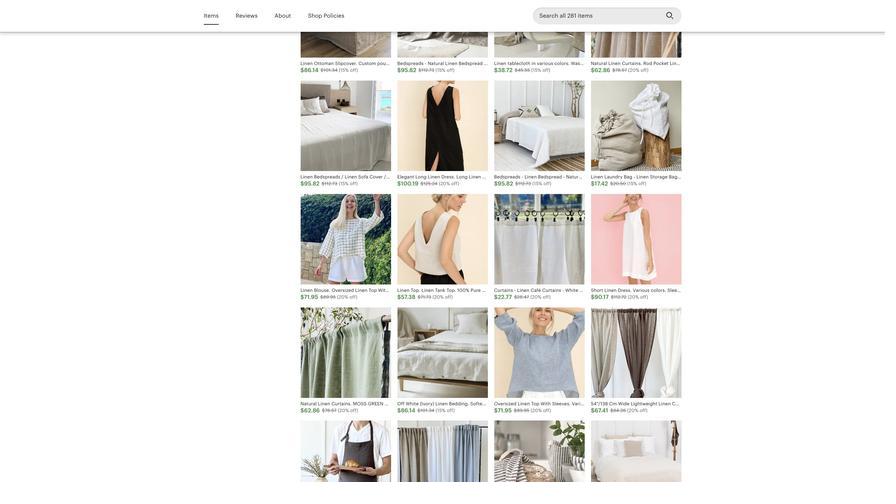 Task type: describe. For each thing, give the bounding box(es) containing it.
(20% for oversized linen top with  sleeves. various colors. oversize linen shirt. loose linen top. image
[[531, 408, 542, 413]]

125.24
[[424, 181, 438, 186]]

71.95 for "linen blouse. oversized linen top with sleeves. loose linen top. basic linen top. linen maternity top. oversize linen shirt." image
[[304, 294, 318, 300]]

(20% for "linen blouse. oversized linen top with sleeves. loose linen top. basic linen top. linen maternity top. oversize linen shirt." image
[[337, 294, 348, 300]]

linen bedspreads / linen sofa cover / linen bed throw / custom  size bed cover image
[[301, 81, 391, 171]]

off) for bedspreads - natural linen bedspread - king, queen, custom size bed cover - natural linen throw - linen bed throw - linen couch cover image
[[447, 68, 455, 73]]

89.95 for "linen blouse. oversized linen top with sleeves. loose linen top. basic linen top. linen maternity top. oversize linen shirt." image
[[323, 294, 336, 300]]

off) for elegant long linen dress. long linen dress with big side pockets. linen v-neck dress. comfortable dress. loose linen dress in many colors. image
[[452, 181, 459, 186]]

off) for bedspreads - linen bedspread - natural linen throw with fringes - king, queen, custom linen bedspread - linen bedding - linen bed throw image
[[544, 181, 552, 186]]

20.50
[[613, 181, 626, 186]]

reviews link
[[236, 8, 258, 24]]

(20% for elegant long linen dress. long linen dress with big side pockets. linen v-neck dress. comfortable dress. loose linen dress in many colors. image
[[439, 181, 450, 186]]

$ 62.86 $ 78.57 (20% off) for "natural linen curtains. moss green rod pocket linen curtain panel. washed linen curtains. semi sheer linen drapes. handmade curtain." image
[[301, 407, 358, 414]]

shop policies link
[[308, 8, 345, 24]]

101.34 for linen ottoman slipcover. custom pouf cover. slipcover for ottoman. foot stool linen cover. image
[[324, 68, 338, 73]]

policies
[[324, 12, 345, 19]]

95.82 for linen bedspreads / linen sofa cover / linen bed throw / custom  size bed cover image
[[304, 180, 320, 187]]

(20% for 'curtains - linen café curtains - white linen curtains - custom sizes  linen curtains - kitchen linen curtain panel for rings' image
[[531, 294, 542, 300]]

101.34 for "off white (ivory) linen bedding. softened linen duvet cover. linen duvet cover king, queen size, full size duvet. natural linen duvet cover." image
[[421, 408, 435, 413]]

86.14 for "off white (ivory) linen bedding. softened linen duvet cover. linen duvet cover king, queen size, full size duvet. natural linen duvet cover." image
[[401, 407, 416, 414]]

(15% for linen laundry bag - linen storage bag - linen laundry - big linen laundry bag - washed soft laundry bag - various colors - linen gift image
[[628, 181, 638, 186]]

38.72
[[498, 67, 513, 74]]

bedspreads - natural linen bedspread - king, queen, custom size bed cover - natural linen throw - linen bed throw - linen couch cover image
[[398, 0, 488, 58]]

$ inside $ 57.38 $ 71.73 (20% off)
[[418, 294, 421, 300]]

elegant long linen dress. long linen dress with big side pockets. linen v-neck dress. comfortable dress. loose linen dress in many colors. image
[[398, 81, 488, 171]]

linen blouse. oversized linen top with sleeves. loose linen top. basic linen top. linen maternity top. oversize linen shirt. image
[[301, 194, 391, 285]]

$ 86.14 $ 101.34 (15% off) for linen ottoman slipcover. custom pouf cover. slipcover for ottoman. foot stool linen cover. image
[[301, 67, 358, 74]]

(15% for bedspreads - natural linen bedspread - king, queen, custom size bed cover - natural linen throw - linen bed throw - linen couch cover image
[[436, 68, 446, 73]]

$ 71.95 $ 89.95 (20% off) for oversized linen top with  sleeves. various colors. oversize linen shirt. loose linen top. image
[[494, 407, 551, 414]]

oversized linen top with  sleeves. various colors. oversize linen shirt. loose linen top. image
[[494, 307, 585, 398]]

$ inside $ 17.42 $ 20.50 (15% off)
[[611, 181, 613, 186]]

off) for natural linen curtains. rod pocket linen curtain panel. washed linen curtains. semi sheer linen drapes. handmade curtain. custom size. "image"
[[641, 68, 649, 73]]

off) for "off white (ivory) linen bedding. softened linen duvet cover. linen duvet cover king, queen size, full size duvet. natural linen duvet cover." image
[[447, 408, 455, 413]]

$ inside $ 67.41 $ 84.26 (20% off)
[[611, 408, 614, 413]]

$ inside $ 38.72 $ 45.55 (15% off)
[[515, 68, 518, 73]]

off) for linen tablecloth in various colors. washed soft linen table cloth. linen tablecloth round. table linens. custom tablecloth. round tablecloth image on the top of page
[[543, 68, 551, 73]]

$ 22.77 $ 28.47 (20% off)
[[494, 294, 551, 300]]

$ 71.95 $ 89.95 (20% off) for "linen blouse. oversized linen top with sleeves. loose linen top. basic linen top. linen maternity top. oversize linen shirt." image
[[301, 294, 358, 300]]

$ 62.86 $ 78.57 (20% off) for natural linen curtains. rod pocket linen curtain panel. washed linen curtains. semi sheer linen drapes. handmade curtain. custom size. "image"
[[591, 67, 649, 74]]

off) for short linen dress. various colors. sleeveless, loose summer dress. women's clothing. washed linen dress. simple linen dress. image
[[641, 294, 649, 300]]

$ inside $ 90.17 $ 112.72 (20% off)
[[611, 294, 614, 300]]

112.73 for bedspreads - linen bedspread - natural linen throw with fringes - king, queen, custom linen bedspread - linen bedding - linen bed throw image
[[519, 181, 531, 186]]

62.86 for natural linen curtains. rod pocket linen curtain panel. washed linen curtains. semi sheer linen drapes. handmade curtain. custom size. "image"
[[595, 67, 611, 74]]

linen laundry bag - linen storage bag - linen laundry - big linen laundry bag - washed soft laundry bag - various colors - linen gift image
[[591, 81, 682, 171]]

112.72
[[614, 294, 627, 300]]

off) for "natural linen curtains. moss green rod pocket linen curtain panel. washed linen curtains. semi sheer linen drapes. handmade curtain." image
[[350, 408, 358, 413]]

$ 100.19 $ 125.24 (20% off)
[[398, 180, 459, 187]]

(20% for short linen dress. various colors. sleeveless, loose summer dress. women's clothing. washed linen dress. simple linen dress. image
[[628, 294, 639, 300]]

17.42
[[595, 180, 608, 187]]

Search all 281 items text field
[[533, 7, 661, 24]]

(15% for "off white (ivory) linen bedding. softened linen duvet cover. linen duvet cover king, queen size, full size duvet. natural linen duvet cover." image
[[436, 408, 446, 413]]

$ inside $ 22.77 $ 28.47 (20% off)
[[514, 294, 517, 300]]

linen top. linen tank top. 100% pure linen open back crop top. linen sleeveless top. image
[[398, 194, 488, 285]]

items
[[204, 12, 219, 19]]

28.47
[[517, 294, 529, 300]]

tab top linen curtain panel (1 pcs). semi sheer window or door curtain. linen window curtain. long linen curtain. custom rod pocket drapes. image
[[398, 421, 488, 482]]

$ 95.82 $ 112.73 (15% off) for linen bedspreads / linen sofa cover / linen bed throw / custom  size bed cover image
[[301, 180, 358, 187]]

reusable linen bag - linen bread bag -  bags for nuts - bag for herbs - kitchen linens - striped linen bag - gift image
[[494, 421, 585, 482]]

$ 95.82 $ 112.73 (15% off) for bedspreads - linen bedspread - natural linen throw with fringes - king, queen, custom linen bedspread - linen bedding - linen bed throw image
[[494, 180, 552, 187]]

$ inside $ 100.19 $ 125.24 (20% off)
[[421, 181, 424, 186]]

linen ottoman slipcover. custom pouf cover. slipcover for ottoman. foot stool linen cover. image
[[301, 0, 391, 58]]

off) for 54"/138 cm wide lightweight linen curtain, rod pocket linen sheer curtain, transparent linen drape, linen gauze curtains, light drapery image
[[640, 408, 648, 413]]

67.41
[[595, 407, 609, 414]]

$ 57.38 $ 71.73 (20% off)
[[398, 294, 453, 300]]



Task type: vqa. For each thing, say whether or not it's contained in the screenshot.
"in"
no



Task type: locate. For each thing, give the bounding box(es) containing it.
0 horizontal spatial $ 95.82 $ 112.73 (15% off)
[[301, 180, 358, 187]]

short linen dress. various colors. sleeveless, loose summer dress. women's clothing. washed linen dress. simple linen dress. image
[[591, 194, 682, 285]]

$ 86.14 $ 101.34 (15% off)
[[301, 67, 358, 74], [398, 407, 455, 414]]

0 vertical spatial $ 86.14 $ 101.34 (15% off)
[[301, 67, 358, 74]]

1 horizontal spatial $ 95.82 $ 112.73 (15% off)
[[398, 67, 455, 74]]

0 vertical spatial 101.34
[[324, 68, 338, 73]]

(15% inside $ 17.42 $ 20.50 (15% off)
[[628, 181, 638, 186]]

95.82
[[401, 67, 417, 74], [304, 180, 320, 187], [498, 180, 513, 187]]

off) for 'curtains - linen café curtains - white linen curtains - custom sizes  linen curtains - kitchen linen curtain panel for rings' image
[[543, 294, 551, 300]]

0 vertical spatial 71.95
[[304, 294, 318, 300]]

$ 90.17 $ 112.72 (20% off)
[[591, 294, 649, 300]]

$ 71.95 $ 89.95 (20% off)
[[301, 294, 358, 300], [494, 407, 551, 414]]

off) for oversized linen top with  sleeves. various colors. oversize linen shirt. loose linen top. image
[[543, 408, 551, 413]]

1 vertical spatial 89.95
[[517, 408, 530, 413]]

off white (ivory) linen bedding. softened linen duvet cover. linen duvet cover king, queen size, full size duvet. natural linen duvet cover. image
[[398, 307, 488, 398]]

89.95
[[323, 294, 336, 300], [517, 408, 530, 413]]

0 horizontal spatial 78.57
[[325, 408, 337, 413]]

off) inside $ 22.77 $ 28.47 (20% off)
[[543, 294, 551, 300]]

0 horizontal spatial 101.34
[[324, 68, 338, 73]]

$ 95.82 $ 112.73 (15% off)
[[398, 67, 455, 74], [301, 180, 358, 187], [494, 180, 552, 187]]

$ 62.86 $ 78.57 (20% off)
[[591, 67, 649, 74], [301, 407, 358, 414]]

(20% inside $ 100.19 $ 125.24 (20% off)
[[439, 181, 450, 186]]

0 horizontal spatial $ 62.86 $ 78.57 (20% off)
[[301, 407, 358, 414]]

off) for linen ottoman slipcover. custom pouf cover. slipcover for ottoman. foot stool linen cover. image
[[350, 68, 358, 73]]

1 horizontal spatial 112.73
[[422, 68, 435, 73]]

1 horizontal spatial $ 62.86 $ 78.57 (20% off)
[[591, 67, 649, 74]]

off) for linen top. linen tank top. 100% pure linen open back crop top. linen sleeveless top. image
[[445, 294, 453, 300]]

off) for "linen blouse. oversized linen top with sleeves. loose linen top. basic linen top. linen maternity top. oversize linen shirt." image
[[350, 294, 358, 300]]

(20% for 54"/138 cm wide lightweight linen curtain, rod pocket linen sheer curtain, transparent linen drape, linen gauze curtains, light drapery image
[[628, 408, 639, 413]]

bedspreads - linen bedspread - natural linen throw with fringes - king, queen, custom linen bedspread - linen bedding - linen bed throw image
[[494, 81, 585, 171]]

1 vertical spatial 86.14
[[401, 407, 416, 414]]

$
[[301, 67, 304, 74], [398, 67, 401, 74], [494, 67, 498, 74], [591, 67, 595, 74], [321, 68, 324, 73], [419, 68, 422, 73], [515, 68, 518, 73], [613, 68, 616, 73], [301, 180, 304, 187], [398, 180, 401, 187], [494, 180, 498, 187], [591, 180, 595, 187], [322, 181, 325, 186], [421, 181, 424, 186], [516, 181, 519, 186], [611, 181, 613, 186], [301, 294, 304, 300], [398, 294, 401, 300], [494, 294, 498, 300], [591, 294, 595, 300], [320, 294, 323, 300], [418, 294, 421, 300], [514, 294, 517, 300], [611, 294, 614, 300], [301, 407, 304, 414], [398, 407, 401, 414], [494, 407, 498, 414], [591, 407, 595, 414], [322, 408, 325, 413], [418, 408, 421, 413], [514, 408, 517, 413], [611, 408, 614, 413]]

off) for linen bedspreads / linen sofa cover / linen bed throw / custom  size bed cover image
[[350, 181, 358, 186]]

(20% inside $ 67.41 $ 84.26 (20% off)
[[628, 408, 639, 413]]

shop policies
[[308, 12, 345, 19]]

1 vertical spatial 71.95
[[498, 407, 512, 414]]

1 horizontal spatial 62.86
[[595, 67, 611, 74]]

0 horizontal spatial 112.73
[[325, 181, 338, 186]]

2 horizontal spatial $ 95.82 $ 112.73 (15% off)
[[494, 180, 552, 187]]

62.86
[[595, 67, 611, 74], [304, 407, 320, 414]]

90.17
[[595, 294, 609, 300]]

0 vertical spatial 62.86
[[595, 67, 611, 74]]

0 horizontal spatial $ 86.14 $ 101.34 (15% off)
[[301, 67, 358, 74]]

0 horizontal spatial 86.14
[[304, 67, 319, 74]]

(20% inside $ 57.38 $ 71.73 (20% off)
[[433, 294, 444, 300]]

shop
[[308, 12, 322, 19]]

0 vertical spatial $ 71.95 $ 89.95 (20% off)
[[301, 294, 358, 300]]

71.73
[[421, 294, 432, 300]]

112.73 for linen bedspreads / linen sofa cover / linen bed throw / custom  size bed cover image
[[325, 181, 338, 186]]

1 vertical spatial $ 86.14 $ 101.34 (15% off)
[[398, 407, 455, 414]]

0 vertical spatial 89.95
[[323, 294, 336, 300]]

71.95
[[304, 294, 318, 300], [498, 407, 512, 414]]

1 vertical spatial 78.57
[[325, 408, 337, 413]]

1 vertical spatial $ 71.95 $ 89.95 (20% off)
[[494, 407, 551, 414]]

1 vertical spatial 62.86
[[304, 407, 320, 414]]

0 vertical spatial 78.57
[[616, 68, 627, 73]]

78.57 for natural linen curtains. rod pocket linen curtain panel. washed linen curtains. semi sheer linen drapes. handmade curtain. custom size. "image"
[[616, 68, 627, 73]]

1 horizontal spatial 101.34
[[421, 408, 435, 413]]

100.19
[[401, 180, 419, 187]]

0 horizontal spatial 95.82
[[304, 180, 320, 187]]

2 horizontal spatial 95.82
[[498, 180, 513, 187]]

off) inside $ 17.42 $ 20.50 (15% off)
[[639, 181, 647, 186]]

1 horizontal spatial 89.95
[[517, 408, 530, 413]]

62.86 for "natural linen curtains. moss green rod pocket linen curtain panel. washed linen curtains. semi sheer linen drapes. handmade curtain." image
[[304, 407, 320, 414]]

1 horizontal spatial 71.95
[[498, 407, 512, 414]]

$ 95.82 $ 112.73 (15% off) for bedspreads - natural linen bedspread - king, queen, custom size bed cover - natural linen throw - linen bed throw - linen couch cover image
[[398, 67, 455, 74]]

0 horizontal spatial $ 71.95 $ 89.95 (20% off)
[[301, 294, 358, 300]]

112.73
[[422, 68, 435, 73], [325, 181, 338, 186], [519, 181, 531, 186]]

1 vertical spatial 101.34
[[421, 408, 435, 413]]

1 horizontal spatial 78.57
[[616, 68, 627, 73]]

2 horizontal spatial 112.73
[[519, 181, 531, 186]]

(15% for bedspreads - linen bedspread - natural linen throw with fringes - king, queen, custom linen bedspread - linen bedding - linen bed throw image
[[533, 181, 543, 186]]

57.38
[[401, 294, 416, 300]]

about
[[275, 12, 291, 19]]

$ 17.42 $ 20.50 (15% off)
[[591, 180, 647, 187]]

22.77
[[498, 294, 512, 300]]

(15% for linen tablecloth in various colors. washed soft linen table cloth. linen tablecloth round. table linens. custom tablecloth. round tablecloth image on the top of page
[[532, 68, 541, 73]]

off) inside $ 67.41 $ 84.26 (20% off)
[[640, 408, 648, 413]]

78.57 for "natural linen curtains. moss green rod pocket linen curtain panel. washed linen curtains. semi sheer linen drapes. handmade curtain." image
[[325, 408, 337, 413]]

89.95 for oversized linen top with  sleeves. various colors. oversize linen shirt. loose linen top. image
[[517, 408, 530, 413]]

off)
[[350, 68, 358, 73], [447, 68, 455, 73], [543, 68, 551, 73], [641, 68, 649, 73], [350, 181, 358, 186], [452, 181, 459, 186], [544, 181, 552, 186], [639, 181, 647, 186], [350, 294, 358, 300], [445, 294, 453, 300], [543, 294, 551, 300], [641, 294, 649, 300], [350, 408, 358, 413], [447, 408, 455, 413], [543, 408, 551, 413], [640, 408, 648, 413]]

off) inside $ 38.72 $ 45.55 (15% off)
[[543, 68, 551, 73]]

linen tablecloth in various colors. washed soft linen table cloth. linen tablecloth round. table linens. custom tablecloth. round tablecloth image
[[494, 0, 585, 58]]

(15%
[[339, 68, 349, 73], [436, 68, 446, 73], [532, 68, 541, 73], [339, 181, 349, 186], [533, 181, 543, 186], [628, 181, 638, 186], [436, 408, 446, 413]]

natural linen curtains. moss green rod pocket linen curtain panel. washed linen curtains. semi sheer linen drapes. handmade curtain. image
[[301, 307, 391, 398]]

1 horizontal spatial 86.14
[[401, 407, 416, 414]]

95.82 for bedspreads - linen bedspread - natural linen throw with fringes - king, queen, custom linen bedspread - linen bedding - linen bed throw image
[[498, 180, 513, 187]]

linen apron. natural linen full apron with pockets. soft linen kitchen apron for women and man. brown linen apron. image
[[301, 421, 391, 482]]

linen throw - linen blanket - bed linen - linen bedspread - pure linen throw blanket - linen bedspread - beach blanket - summer blanket image
[[591, 421, 682, 482]]

101.34
[[324, 68, 338, 73], [421, 408, 435, 413]]

(20% inside $ 22.77 $ 28.47 (20% off)
[[531, 294, 542, 300]]

off) inside $ 90.17 $ 112.72 (20% off)
[[641, 294, 649, 300]]

78.57
[[616, 68, 627, 73], [325, 408, 337, 413]]

1 horizontal spatial $ 86.14 $ 101.34 (15% off)
[[398, 407, 455, 414]]

0 vertical spatial 86.14
[[304, 67, 319, 74]]

45.55
[[518, 68, 530, 73]]

off) for linen laundry bag - linen storage bag - linen laundry - big linen laundry bag - washed soft laundry bag - various colors - linen gift image
[[639, 181, 647, 186]]

(20% for "natural linen curtains. moss green rod pocket linen curtain panel. washed linen curtains. semi sheer linen drapes. handmade curtain." image
[[338, 408, 349, 413]]

$ 38.72 $ 45.55 (15% off)
[[494, 67, 551, 74]]

curtains - linen café curtains - white linen curtains - custom sizes  linen curtains - kitchen linen curtain panel for rings image
[[494, 194, 585, 285]]

1 vertical spatial $ 62.86 $ 78.57 (20% off)
[[301, 407, 358, 414]]

about link
[[275, 8, 291, 24]]

(15% for linen ottoman slipcover. custom pouf cover. slipcover for ottoman. foot stool linen cover. image
[[339, 68, 349, 73]]

reviews
[[236, 12, 258, 19]]

items link
[[204, 8, 219, 24]]

(20%
[[629, 68, 640, 73], [439, 181, 450, 186], [337, 294, 348, 300], [433, 294, 444, 300], [531, 294, 542, 300], [628, 294, 639, 300], [338, 408, 349, 413], [531, 408, 542, 413], [628, 408, 639, 413]]

86.14 for linen ottoman slipcover. custom pouf cover. slipcover for ottoman. foot stool linen cover. image
[[304, 67, 319, 74]]

(15% inside $ 38.72 $ 45.55 (15% off)
[[532, 68, 541, 73]]

0 horizontal spatial 62.86
[[304, 407, 320, 414]]

(20% for natural linen curtains. rod pocket linen curtain panel. washed linen curtains. semi sheer linen drapes. handmade curtain. custom size. "image"
[[629, 68, 640, 73]]

71.95 for oversized linen top with  sleeves. various colors. oversize linen shirt. loose linen top. image
[[498, 407, 512, 414]]

$ 86.14 $ 101.34 (15% off) for "off white (ivory) linen bedding. softened linen duvet cover. linen duvet cover king, queen size, full size duvet. natural linen duvet cover." image
[[398, 407, 455, 414]]

off) inside $ 100.19 $ 125.24 (20% off)
[[452, 181, 459, 186]]

112.73 for bedspreads - natural linen bedspread - king, queen, custom size bed cover - natural linen throw - linen bed throw - linen couch cover image
[[422, 68, 435, 73]]

0 vertical spatial $ 62.86 $ 78.57 (20% off)
[[591, 67, 649, 74]]

84.26
[[614, 408, 626, 413]]

off) inside $ 57.38 $ 71.73 (20% off)
[[445, 294, 453, 300]]

(20% inside $ 90.17 $ 112.72 (20% off)
[[628, 294, 639, 300]]

95.82 for bedspreads - natural linen bedspread - king, queen, custom size bed cover - natural linen throw - linen bed throw - linen couch cover image
[[401, 67, 417, 74]]

54"/138 cm wide lightweight linen curtain, rod pocket linen sheer curtain, transparent linen drape, linen gauze curtains, light drapery image
[[591, 307, 682, 398]]

(20% for linen top. linen tank top. 100% pure linen open back crop top. linen sleeveless top. image
[[433, 294, 444, 300]]

(15% for linen bedspreads / linen sofa cover / linen bed throw / custom  size bed cover image
[[339, 181, 349, 186]]

0 horizontal spatial 71.95
[[304, 294, 318, 300]]

1 horizontal spatial 95.82
[[401, 67, 417, 74]]

0 horizontal spatial 89.95
[[323, 294, 336, 300]]

1 horizontal spatial $ 71.95 $ 89.95 (20% off)
[[494, 407, 551, 414]]

natural linen curtains. rod pocket linen curtain panel. washed linen curtains. semi sheer linen drapes. handmade curtain. custom size. image
[[591, 0, 682, 58]]

86.14
[[304, 67, 319, 74], [401, 407, 416, 414]]

$ 67.41 $ 84.26 (20% off)
[[591, 407, 648, 414]]



